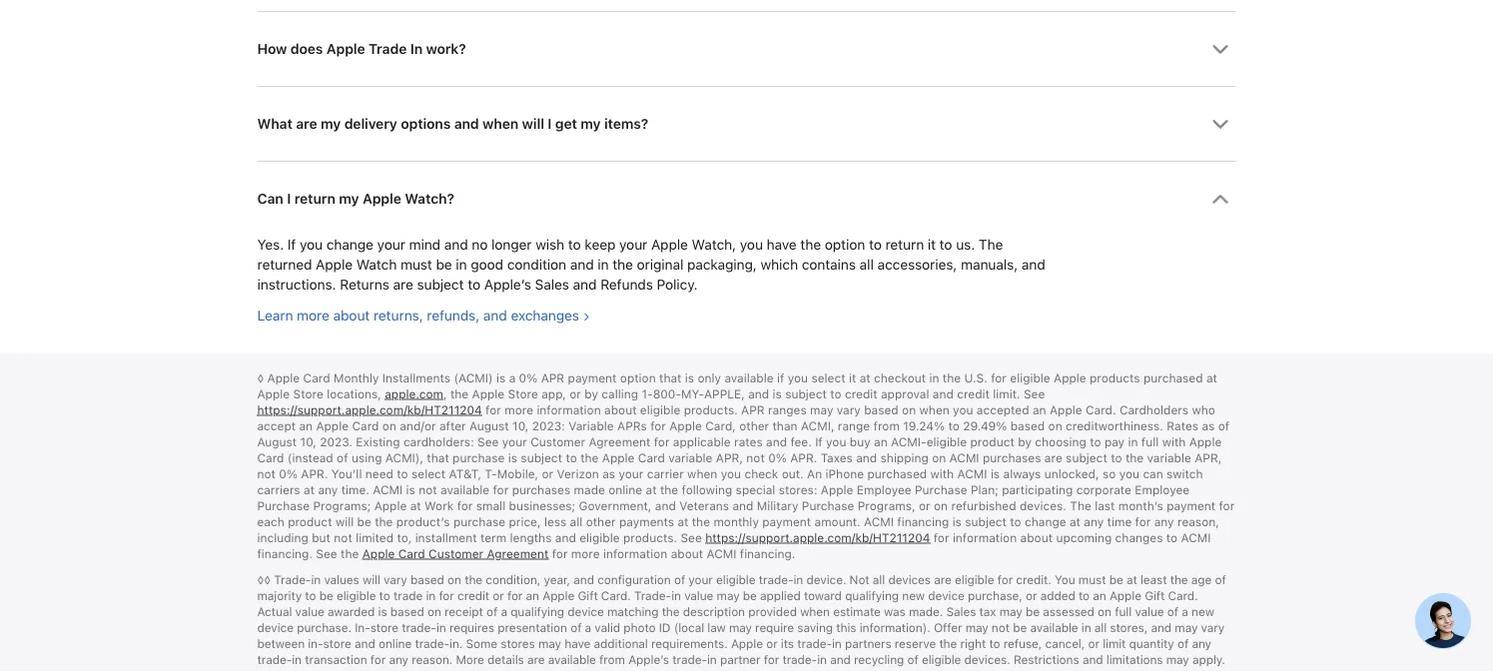 Task type: vqa. For each thing, say whether or not it's contained in the screenshot.
the If in the YES. IF YOU CHANGE YOUR MIND AND NO LONGER WISH TO KEEP YOUR APPLE WATCH, YOU HAVE THE OPTION TO RETURN IT TO US. THE RETURNED APPLE WATCH MUST BE IN GOOD CONDITION AND IN THE ORIGINAL PACKAGING, WHICH CONTAINS ALL ACCESSORIES, MANUALS, AND INSTRUCTIONS. RETURNS ARE SUBJECT TO APPLE'S SALES AND REFUNDS POLICY.
yes



Task type: locate. For each thing, give the bounding box(es) containing it.
trade‑in
[[759, 573, 803, 587], [402, 621, 446, 635], [798, 637, 842, 651], [257, 653, 302, 667], [673, 653, 717, 667], [783, 653, 827, 667]]

work
[[425, 499, 454, 514]]

0 vertical spatial option
[[825, 236, 865, 253]]

device up made. on the right bottom
[[928, 589, 965, 603]]

from inside for more information about eligible products. apr ranges may vary based on when you accepted an apple card. cardholders who accept an apple card on and/or after august 10, 2023: variable aprs for apple card, other than acmi, range from 19.24% to 29.49% based on creditworthiness. rates as of august 10, 2023. existing cardholders: see your customer agreement for applicable rates and fee. if you buy an acmi-eligible product by choosing to pay in full with apple card (instead of using acmi), that purchase is subject to the apple card variable apr, not 0% apr. taxes and shipping on acmi purchases are subject to the variable apr, not 0% apr. you'll need to select at&t, t-mobile, or verizon as your carrier when you check out. an iphone purchased with acmi is always unlocked, so you can switch carriers at any time. acmi is not available for purchases made online at the following special stores: apple employee purchase plan; participating corporate employee purchase programs; apple at work for small businesses; government, and veterans and military purchase programs, or on refurbished devices. the last month's payment for each product will be the product's purchase price, less all other payments at the monthly payment amount. acmi financing is subject to change at any time for any reason, including but not limited to, installment term lengths and eligible products. see
[[874, 419, 900, 434]]

trade‑in down configuration
[[634, 589, 681, 603]]

you right if
[[788, 371, 808, 386]]

if down the acmi,
[[815, 435, 823, 450]]

my
[[321, 116, 341, 133], [581, 116, 601, 133], [339, 191, 359, 208]]

0 horizontal spatial financing.
[[257, 547, 313, 562]]

0 horizontal spatial value
[[295, 605, 325, 619]]

main content
[[0, 0, 1494, 649]]

acmi-
[[891, 435, 927, 450]]

1 vertical spatial https://support.apple.com/kb/ht211204
[[706, 531, 931, 546]]

store up accept
[[293, 387, 323, 402]]

1 horizontal spatial will
[[363, 573, 380, 587]]

be inside for more information about eligible products. apr ranges may vary based on when you accepted an apple card. cardholders who accept an apple card on and/or after august 10, 2023: variable aprs for apple card, other than acmi, range from 19.24% to 29.49% based on creditworthiness. rates as of august 10, 2023. existing cardholders: see your customer agreement for applicable rates and fee. if you buy an acmi-eligible product by choosing to pay in full with apple card (instead of using acmi), that purchase is subject to the apple card variable apr, not 0% apr. taxes and shipping on acmi purchases are subject to the variable apr, not 0% apr. you'll need to select at&t, t-mobile, or verizon as your carrier when you check out. an iphone purchased with acmi is always unlocked, so you can switch carriers at any time. acmi is not available for purchases made online at the following special stores: apple employee purchase plan; participating corporate employee purchase programs; apple at work for small businesses; government, and veterans and military purchase programs, or on refurbished devices. the last month's payment for each product will be the product's purchase price, less all other payments at the monthly payment amount. acmi financing is subject to change at any time for any reason, including but not limited to, installment term lengths and eligible products. see
[[357, 515, 371, 530]]

1 horizontal spatial change
[[1025, 515, 1067, 530]]

online inside ◊◊ trade‑in values will vary based on the condition, year, and configuration of your eligible trade‑in device. not all devices are eligible for credit. you must be at least the age of majority to be eligible to trade in for credit or for an apple gift card. trade‑in value may be applied toward qualifying new device purchase, or added to an apple gift card. actual value awarded is based on receipt of a qualifying device matching the description provided when estimate was made. sales tax may be assessed on full value of a new device purchase. in‑store trade‑in requires presentation of a valid photo id (local law may require saving this information). offer may not be available in all stores, and may vary between in-store and online trade‑in. some stores may have additional requirements. apple or its trade‑in partners reserve the right to refuse, cancel, or limit quantity of any trade‑in transaction for any reason. more details are available from apple's trade‑in partner for trade‑in and recycling of eligible devices. restrictions and limitations may apply.
[[379, 637, 412, 651]]

any up upcoming
[[1084, 515, 1104, 530]]

rates
[[734, 435, 763, 450]]

devices
[[889, 573, 931, 587]]

1 vertical spatial sales
[[947, 605, 976, 619]]

to left pay
[[1090, 435, 1102, 450]]

1 vertical spatial online
[[379, 637, 412, 651]]

other up rates
[[740, 419, 769, 434]]

apple down the limited
[[362, 547, 395, 562]]

0 horizontal spatial full
[[1115, 605, 1132, 619]]

longer
[[491, 236, 532, 253]]

apr up app,
[[541, 371, 565, 386]]

change inside for more information about eligible products. apr ranges may vary based on when you accepted an apple card. cardholders who accept an apple card on and/or after august 10, 2023: variable aprs for apple card, other than acmi, range from 19.24% to 29.49% based on creditworthiness. rates as of august 10, 2023. existing cardholders: see your customer agreement for applicable rates and fee. if you buy an acmi-eligible product by choosing to pay in full with apple card (instead of using acmi), that purchase is subject to the apple card variable apr, not 0% apr. taxes and shipping on acmi purchases are subject to the variable apr, not 0% apr. you'll need to select at&t, t-mobile, or verizon as your carrier when you check out. an iphone purchased with acmi is always unlocked, so you can switch carriers at any time. acmi is not available for purchases made online at the following special stores: apple employee purchase plan; participating corporate employee purchase programs; apple at work for small businesses; government, and veterans and military purchase programs, or on refurbished devices. the last month's payment for each product will be the product's purchase price, less all other payments at the monthly payment amount. acmi financing is subject to change at any time for any reason, including but not limited to, installment term lengths and eligible products. see
[[1025, 515, 1067, 530]]

be up "refuse,"
[[1013, 621, 1027, 635]]

apple
[[327, 41, 365, 58], [363, 191, 401, 208], [651, 236, 688, 253], [316, 256, 353, 273], [267, 371, 300, 386], [1054, 371, 1087, 386], [257, 387, 290, 402], [472, 387, 505, 402], [1050, 403, 1083, 418], [316, 419, 349, 434], [670, 419, 702, 434], [1190, 435, 1222, 450], [602, 451, 635, 466], [821, 483, 854, 498], [374, 499, 407, 514], [362, 547, 395, 562], [543, 589, 575, 603], [1110, 589, 1142, 603], [731, 637, 763, 651]]

apple card customer agreement for more information about acmi financing.
[[362, 547, 796, 562]]

veterans
[[680, 499, 729, 514]]

2 vertical spatial more
[[571, 547, 600, 562]]

0 horizontal spatial apr.
[[301, 467, 328, 482]]

configuration
[[598, 573, 671, 587]]

the up verizon
[[581, 451, 599, 466]]

by inside for more information about eligible products. apr ranges may vary based on when you accepted an apple card. cardholders who accept an apple card on and/or after august 10, 2023: variable aprs for apple card, other than acmi, range from 19.24% to 29.49% based on creditworthiness. rates as of august 10, 2023. existing cardholders: see your customer agreement for applicable rates and fee. if you buy an acmi-eligible product by choosing to pay in full with apple card (instead of using acmi), that purchase is subject to the apple card variable apr, not 0% apr. taxes and shipping on acmi purchases are subject to the variable apr, not 0% apr. you'll need to select at&t, t-mobile, or verizon as your carrier when you check out. an iphone purchased with acmi is always unlocked, so you can switch carriers at any time. acmi is not available for purchases made online at the following special stores: apple employee purchase plan; participating corporate employee purchase programs; apple at work for small businesses; government, and veterans and military purchase programs, or on refurbished devices. the last month's payment for each product will be the product's purchase price, less all other payments at the monthly payment amount. acmi financing is subject to change at any time for any reason, including but not limited to, installment term lengths and eligible products. see
[[1018, 435, 1032, 450]]

apple inside the apple.com , the apple store app, or by calling 1-800-my-apple, and is subject to credit approval and credit limit. see https://support.apple.com/kb/ht211204
[[472, 387, 505, 402]]

you right the so
[[1120, 467, 1140, 482]]

1 horizontal spatial have
[[767, 236, 797, 253]]

the up the limited
[[375, 515, 393, 530]]

2 horizontal spatial information
[[953, 531, 1017, 546]]

subject
[[417, 276, 464, 293], [785, 387, 827, 402], [521, 451, 563, 466], [1066, 451, 1108, 466], [965, 515, 1007, 530]]

store
[[323, 637, 351, 651]]

0 horizontal spatial variable
[[669, 451, 713, 466]]

if
[[288, 236, 296, 253], [815, 435, 823, 450]]

law
[[708, 621, 726, 635]]

2 horizontal spatial device
[[928, 589, 965, 603]]

not right but
[[334, 531, 352, 546]]

and up payments
[[655, 499, 676, 514]]

1 horizontal spatial employee
[[1135, 483, 1190, 498]]

based down "approval"
[[864, 403, 899, 418]]

new
[[902, 589, 925, 603], [1192, 605, 1215, 619]]

information inside for information about upcoming changes to acmi financing. see the
[[953, 531, 1017, 546]]

0 vertical spatial full
[[1142, 435, 1159, 450]]

available inside apple card monthly installments (acmi) is a 0% apr payment option that is only available if you select it at checkout in the u.s. for eligible apple products purchased at apple store locations,
[[725, 371, 774, 386]]

0 horizontal spatial customer
[[429, 547, 484, 562]]

the down veterans
[[692, 515, 710, 530]]

more inside list item
[[297, 307, 329, 324]]

(instead
[[288, 451, 333, 466]]

purchase up amount.
[[802, 499, 855, 514]]

0 horizontal spatial new
[[902, 589, 925, 603]]

1 vertical spatial purchase
[[453, 515, 506, 530]]

0 vertical spatial devices.
[[1020, 499, 1067, 514]]

financing. up applied
[[740, 547, 796, 562]]

change inside yes. if you change your mind and no longer wish to keep your apple watch, you have the option to return it to us. the returned apple watch must be in good condition and in the original packaging, which contains all accessories, manuals, and instructions. returns are subject to apple's sales and refunds policy.
[[326, 236, 374, 253]]

1 vertical spatial product
[[288, 515, 332, 530]]

0 horizontal spatial gift
[[578, 589, 598, 603]]

1 store from the left
[[293, 387, 323, 402]]

the inside apple card monthly installments (acmi) is a 0% apr payment option that is only available if you select it at checkout in the u.s. for eligible apple products purchased at apple store locations,
[[943, 371, 961, 386]]

accessories,
[[878, 256, 957, 273]]

0 horizontal spatial store
[[293, 387, 323, 402]]

to left trade
[[379, 589, 390, 603]]

acmi inside for information about upcoming changes to acmi financing. see the
[[1181, 531, 1211, 546]]

trade‑in up majority
[[274, 573, 321, 587]]

1 horizontal spatial 0%
[[519, 371, 538, 386]]

for up receipt
[[439, 589, 454, 603]]

0 horizontal spatial as
[[603, 467, 615, 482]]

change up watch
[[326, 236, 374, 253]]

0 horizontal spatial credit
[[458, 589, 490, 603]]

creditworthiness.
[[1066, 419, 1164, 434]]

at up who
[[1207, 371, 1218, 386]]

0 horizontal spatial payment
[[568, 371, 617, 386]]

are inside for more information about eligible products. apr ranges may vary based on when you accepted an apple card. cardholders who accept an apple card on and/or after august 10, 2023: variable aprs for apple card, other than acmi, range from 19.24% to 29.49% based on creditworthiness. rates as of august 10, 2023. existing cardholders: see your customer agreement for applicable rates and fee. if you buy an acmi-eligible product by choosing to pay in full with apple card (instead of using acmi), that purchase is subject to the apple card variable apr, not 0% apr. taxes and shipping on acmi purchases are subject to the variable apr, not 0% apr. you'll need to select at&t, t-mobile, or verizon as your carrier when you check out. an iphone purchased with acmi is always unlocked, so you can switch carriers at any time. acmi is not available for purchases made online at the following special stores: apple employee purchase plan; participating corporate employee purchase programs; apple at work for small businesses; government, and veterans and military purchase programs, or on refurbished devices. the last month's payment for each product will be the product's purchase price, less all other payments at the monthly payment amount. acmi financing is subject to change at any time for any reason, including but not limited to, installment term lengths and eligible products. see
[[1045, 451, 1063, 466]]

1 vertical spatial more
[[505, 403, 534, 418]]

0 vertical spatial return
[[294, 191, 335, 208]]

0 vertical spatial https://support.apple.com/kb/ht211204 link
[[257, 403, 482, 418]]

device up "valid"
[[568, 605, 604, 619]]

store inside the apple.com , the apple store app, or by calling 1-800-my-apple, and is subject to credit approval and credit limit. see https://support.apple.com/kb/ht211204
[[508, 387, 538, 402]]

0 horizontal spatial more
[[297, 307, 329, 324]]

subject inside the apple.com , the apple store app, or by calling 1-800-my-apple, and is subject to credit approval and credit limit. see https://support.apple.com/kb/ht211204
[[785, 387, 827, 402]]

are down stores
[[528, 653, 545, 667]]

2 vertical spatial will
[[363, 573, 380, 587]]

1 horizontal spatial qualifying
[[845, 589, 899, 603]]

1 chevrondown image from the top
[[1212, 41, 1229, 58]]

footnotes list
[[257, 371, 1236, 671]]

0 vertical spatial the
[[979, 236, 1003, 253]]

the left age
[[1171, 573, 1188, 587]]

full up can
[[1142, 435, 1159, 450]]

each
[[257, 515, 284, 530]]

upcoming
[[1056, 531, 1112, 546]]

apr inside apple card monthly installments (acmi) is a 0% apr payment option that is only available if you select it at checkout in the u.s. for eligible apple products purchased at apple store locations,
[[541, 371, 565, 386]]

provided
[[749, 605, 797, 619]]

,
[[444, 387, 447, 402]]

recycling
[[854, 653, 904, 667]]

the
[[979, 236, 1003, 253], [1070, 499, 1092, 514]]

2 store from the left
[[508, 387, 538, 402]]

0 horizontal spatial will
[[336, 515, 354, 530]]

1 gift from the left
[[578, 589, 598, 603]]

information inside for more information about eligible products. apr ranges may vary based on when you accepted an apple card. cardholders who accept an apple card on and/or after august 10, 2023: variable aprs for apple card, other than acmi, range from 19.24% to 29.49% based on creditworthiness. rates as of august 10, 2023. existing cardholders: see your customer agreement for applicable rates and fee. if you buy an acmi-eligible product by choosing to pay in full with apple card (instead of using acmi), that purchase is subject to the apple card variable apr, not 0% apr. taxes and shipping on acmi purchases are subject to the variable apr, not 0% apr. you'll need to select at&t, t-mobile, or verizon as your carrier when you check out. an iphone purchased with acmi is always unlocked, so you can switch carriers at any time. acmi is not available for purchases made online at the following special stores: apple employee purchase plan; participating corporate employee purchase programs; apple at work for small businesses; government, and veterans and military purchase programs, or on refurbished devices. the last month's payment for each product will be the product's purchase price, less all other payments at the monthly payment amount. acmi financing is subject to change at any time for any reason, including but not limited to, installment term lengths and eligible products. see
[[537, 403, 601, 418]]

0 vertical spatial apple's
[[484, 276, 531, 293]]

the left last
[[1070, 499, 1092, 514]]

chevrondown image inside the can i return my apple watch? dropdown button
[[1212, 191, 1229, 208]]

0 horizontal spatial apple's
[[484, 276, 531, 293]]

full inside ◊◊ trade‑in values will vary based on the condition, year, and configuration of your eligible trade‑in device. not all devices are eligible for credit. you must be at least the age of majority to be eligible to trade in for credit or for an apple gift card. trade‑in value may be applied toward qualifying new device purchase, or added to an apple gift card. actual value awarded is based on receipt of a qualifying device matching the description provided when estimate was made. sales tax may be assessed on full value of a new device purchase. in‑store trade‑in requires presentation of a valid photo id (local law may require saving this information). offer may not be available in all stores, and may vary between in-store and online trade‑in. some stores may have additional requirements. apple or its trade‑in partners reserve the right to refuse, cancel, or limit quantity of any trade‑in transaction for any reason. more details are available from apple's trade‑in partner for trade‑in and recycling of eligible devices. restrictions and limitations may apply.
[[1115, 605, 1132, 619]]

2 employee from the left
[[1135, 483, 1190, 498]]

1 horizontal spatial return
[[886, 236, 924, 253]]

1 apr, from the left
[[716, 451, 743, 466]]

more for for
[[505, 403, 534, 418]]

1 horizontal spatial with
[[1163, 435, 1186, 450]]

2 apr, from the left
[[1195, 451, 1222, 466]]

list item containing can i return my apple watch?
[[257, 161, 1236, 354]]

no
[[472, 236, 488, 253]]

tax
[[980, 605, 997, 619]]

will left get
[[522, 116, 544, 133]]

credit
[[845, 387, 878, 402], [957, 387, 990, 402], [458, 589, 490, 603]]

about up credit.
[[1021, 531, 1053, 546]]

0 vertical spatial apr.
[[790, 451, 818, 466]]

qualifying up presentation
[[511, 605, 564, 619]]

when up 19.24%
[[920, 403, 950, 418]]

after
[[440, 419, 466, 434]]

on down apple card customer agreement link
[[448, 573, 461, 587]]

online up government, at the bottom left of page
[[609, 483, 643, 498]]

1 financing. from the left
[[257, 547, 313, 562]]

1 vertical spatial will
[[336, 515, 354, 530]]

0 horizontal spatial by
[[585, 387, 598, 402]]

new down devices
[[902, 589, 925, 603]]

1 vertical spatial must
[[1079, 573, 1106, 587]]

apr. down (instead
[[301, 467, 328, 482]]

and
[[454, 116, 479, 133], [444, 236, 468, 253], [570, 256, 594, 273], [1022, 256, 1046, 273], [573, 276, 597, 293], [483, 307, 507, 324], [749, 387, 769, 402], [933, 387, 954, 402], [766, 435, 787, 450], [856, 451, 877, 466], [655, 499, 676, 514], [733, 499, 754, 514], [555, 531, 576, 546], [574, 573, 594, 587], [1151, 621, 1172, 635], [355, 637, 375, 651], [830, 653, 851, 667], [1083, 653, 1104, 667]]

store inside apple card monthly installments (acmi) is a 0% apr payment option that is only available if you select it at checkout in the u.s. for eligible apple products purchased at apple store locations,
[[293, 387, 323, 402]]

time
[[1108, 515, 1132, 530]]

purchases up always
[[983, 451, 1042, 466]]

are inside dropdown button
[[296, 116, 317, 133]]

0 horizontal spatial from
[[600, 653, 625, 667]]

approval
[[881, 387, 930, 402]]

0 horizontal spatial select
[[412, 467, 446, 482]]

employee down can
[[1135, 483, 1190, 498]]

apr down apple card monthly installments (acmi) is a 0% apr payment option that is only available if you select it at checkout in the u.s. for eligible apple products purchased at apple store locations,
[[741, 403, 765, 418]]

1 vertical spatial that
[[427, 451, 449, 466]]

the inside for more information about eligible products. apr ranges may vary based on when you accepted an apple card. cardholders who accept an apple card on and/or after august 10, 2023: variable aprs for apple card, other than acmi, range from 19.24% to 29.49% based on creditworthiness. rates as of august 10, 2023. existing cardholders: see your customer agreement for applicable rates and fee. if you buy an acmi-eligible product by choosing to pay in full with apple card (instead of using acmi), that purchase is subject to the apple card variable apr, not 0% apr. taxes and shipping on acmi purchases are subject to the variable apr, not 0% apr. you'll need to select at&t, t-mobile, or verizon as your carrier when you check out. an iphone purchased with acmi is always unlocked, so you can switch carriers at any time. acmi is not available for purchases made online at the following special stores: apple employee purchase plan; participating corporate employee purchase programs; apple at work for small businesses; government, and veterans and military purchase programs, or on refurbished devices. the last month's payment for each product will be the product's purchase price, less all other payments at the monthly payment amount. acmi financing is subject to change at any time for any reason, including but not limited to, installment term lengths and eligible products. see
[[1070, 499, 1092, 514]]

it inside yes. if you change your mind and no longer wish to keep your apple watch, you have the option to return it to us. the returned apple watch must be in good condition and in the original packaging, which contains all accessories, manuals, and instructions. returns are subject to apple's sales and refunds policy.
[[928, 236, 936, 253]]

was
[[884, 605, 906, 619]]

condition
[[507, 256, 566, 273]]

1 horizontal spatial devices.
[[1020, 499, 1067, 514]]

purchase up t-
[[453, 451, 505, 466]]

all right less
[[570, 515, 583, 530]]

august right after
[[470, 419, 509, 434]]

and down the partners
[[830, 653, 851, 667]]

https://support.apple.com/kb/ht211204 inside the apple.com , the apple store app, or by calling 1-800-my-apple, and is subject to credit approval and credit limit. see https://support.apple.com/kb/ht211204
[[257, 403, 482, 418]]

available down "valid"
[[548, 653, 596, 667]]

will inside for more information about eligible products. apr ranges may vary based on when you accepted an apple card. cardholders who accept an apple card on and/or after august 10, 2023: variable aprs for apple card, other than acmi, range from 19.24% to 29.49% based on creditworthiness. rates as of august 10, 2023. existing cardholders: see your customer agreement for applicable rates and fee. if you buy an acmi-eligible product by choosing to pay in full with apple card (instead of using acmi), that purchase is subject to the apple card variable apr, not 0% apr. taxes and shipping on acmi purchases are subject to the variable apr, not 0% apr. you'll need to select at&t, t-mobile, or verizon as your carrier when you check out. an iphone purchased with acmi is always unlocked, so you can switch carriers at any time. acmi is not available for purchases made online at the following special stores: apple employee purchase plan; participating corporate employee purchase programs; apple at work for small businesses; government, and veterans and military purchase programs, or on refurbished devices. the last month's payment for each product will be the product's purchase price, less all other payments at the monthly payment amount. acmi financing is subject to change at any time for any reason, including but not limited to, installment term lengths and eligible products. see
[[336, 515, 354, 530]]

list containing how does apple trade in work?
[[257, 0, 1236, 354]]

not up work
[[419, 483, 437, 498]]

0 horizontal spatial 10,
[[300, 435, 316, 450]]

0 horizontal spatial if
[[288, 236, 296, 253]]

is inside ◊◊ trade‑in values will vary based on the condition, year, and configuration of your eligible trade‑in device. not all devices are eligible for credit. you must be at least the age of majority to be eligible to trade in for credit or for an apple gift card. trade‑in value may be applied toward qualifying new device purchase, or added to an apple gift card. actual value awarded is based on receipt of a qualifying device matching the description provided when estimate was made. sales tax may be assessed on full value of a new device purchase. in‑store trade‑in requires presentation of a valid photo id (local law may require saving this information). offer may not be available in all stores, and may vary between in-store and online trade‑in. some stores may have additional requirements. apple or its trade‑in partners reserve the right to refuse, cancel, or limit quantity of any trade‑in transaction for any reason. more details are available from apple's trade‑in partner for trade‑in and recycling of eligible devices. restrictions and limitations may apply.
[[378, 605, 387, 619]]

0 horizontal spatial must
[[401, 256, 432, 273]]

apr,
[[716, 451, 743, 466], [1195, 451, 1222, 466]]

0 horizontal spatial sales
[[535, 276, 569, 293]]

return right can
[[294, 191, 335, 208]]

or up financing at the bottom right of the page
[[919, 499, 931, 514]]

sales up "offer"
[[947, 605, 976, 619]]

1 horizontal spatial agreement
[[589, 435, 651, 450]]

monthly
[[714, 515, 759, 530]]

0 vertical spatial purchased
[[1144, 371, 1203, 386]]

may up description
[[717, 589, 740, 603]]

0 horizontal spatial apr
[[541, 371, 565, 386]]

0 horizontal spatial purchase
[[257, 499, 310, 514]]

about down returns
[[333, 307, 370, 324]]

chevrondown image
[[1212, 116, 1229, 133]]

return
[[294, 191, 335, 208], [886, 236, 924, 253]]

1 vertical spatial other
[[586, 515, 616, 530]]

have up the which
[[767, 236, 797, 253]]

installment
[[415, 531, 477, 546]]

about down calling
[[605, 403, 637, 418]]

trade‑in up applied
[[759, 573, 803, 587]]

1 horizontal spatial full
[[1142, 435, 1159, 450]]

apple down 'year,'
[[543, 589, 575, 603]]

gift up "valid"
[[578, 589, 598, 603]]

1 vertical spatial if
[[815, 435, 823, 450]]

acmi,
[[801, 419, 835, 434]]

apple down (acmi)
[[472, 387, 505, 402]]

0 vertical spatial sales
[[535, 276, 569, 293]]

presentation
[[498, 621, 567, 635]]

eligible
[[1010, 371, 1051, 386], [640, 403, 681, 418], [927, 435, 967, 450], [580, 531, 620, 546], [716, 573, 756, 587], [955, 573, 995, 587], [337, 589, 376, 603], [922, 653, 961, 667]]

august
[[470, 419, 509, 434], [257, 435, 297, 450]]

more inside for more information about eligible products. apr ranges may vary based on when you accepted an apple card. cardholders who accept an apple card on and/or after august 10, 2023: variable aprs for apple card, other than acmi, range from 19.24% to 29.49% based on creditworthiness. rates as of august 10, 2023. existing cardholders: see your customer agreement for applicable rates and fee. if you buy an acmi-eligible product by choosing to pay in full with apple card (instead of using acmi), that purchase is subject to the apple card variable apr, not 0% apr. taxes and shipping on acmi purchases are subject to the variable apr, not 0% apr. you'll need to select at&t, t-mobile, or verizon as your carrier when you check out. an iphone purchased with acmi is always unlocked, so you can switch carriers at any time. acmi is not available for purchases made online at the following special stores: apple employee purchase plan; participating corporate employee purchase programs; apple at work for small businesses; government, and veterans and military purchase programs, or on refurbished devices. the last month's payment for each product will be the product's purchase price, less all other payments at the monthly payment amount. acmi financing is subject to change at any time for any reason, including but not limited to, installment term lengths and eligible products. see
[[505, 403, 534, 418]]

https://support.apple.com/kb/ht211204 link down 'locations,'
[[257, 403, 482, 418]]

1 horizontal spatial august
[[470, 419, 509, 434]]

term
[[480, 531, 507, 546]]

list
[[257, 0, 1236, 354]]

details
[[488, 653, 524, 667]]

some
[[466, 637, 498, 651]]

0 horizontal spatial have
[[565, 637, 591, 651]]

on up the existing
[[382, 419, 397, 434]]

0 vertical spatial qualifying
[[845, 589, 899, 603]]

all inside yes. if you change your mind and no longer wish to keep your apple watch, you have the option to return it to us. the returned apple watch must be in good condition and in the original packaging, which contains all accessories, manuals, and instructions. returns are subject to apple's sales and refunds policy.
[[860, 256, 874, 273]]

always
[[1004, 467, 1041, 482]]

(local
[[674, 621, 704, 635]]

when inside dropdown button
[[483, 116, 519, 133]]

at left "least"
[[1127, 573, 1138, 587]]

and right refunds,
[[483, 307, 507, 324]]

but
[[312, 531, 331, 546]]

or
[[570, 387, 581, 402], [542, 467, 554, 482], [919, 499, 931, 514], [493, 589, 504, 603], [1026, 589, 1037, 603], [766, 637, 778, 651], [1088, 637, 1100, 651]]

apple up returns
[[316, 256, 353, 273]]

0 vertical spatial will
[[522, 116, 544, 133]]

apple card customer agreement link
[[362, 547, 549, 562]]

checkout
[[874, 371, 926, 386]]

0 vertical spatial purchases
[[983, 451, 1042, 466]]

1 vertical spatial full
[[1115, 605, 1132, 619]]

watch
[[356, 256, 397, 273]]

2 chevrondown image from the top
[[1212, 191, 1229, 208]]

and/or
[[400, 419, 436, 434]]

available inside for more information about eligible products. apr ranges may vary based on when you accepted an apple card. cardholders who accept an apple card on and/or after august 10, 2023: variable aprs for apple card, other than acmi, range from 19.24% to 29.49% based on creditworthiness. rates as of august 10, 2023. existing cardholders: see your customer agreement for applicable rates and fee. if you buy an acmi-eligible product by choosing to pay in full with apple card (instead of using acmi), that purchase is subject to the apple card variable apr, not 0% apr. taxes and shipping on acmi purchases are subject to the variable apr, not 0% apr. you'll need to select at&t, t-mobile, or verizon as your carrier when you check out. an iphone purchased with acmi is always unlocked, so you can switch carriers at any time. acmi is not available for purchases made online at the following special stores: apple employee purchase plan; participating corporate employee purchase programs; apple at work for small businesses; government, and veterans and military purchase programs, or on refurbished devices. the last month's payment for each product will be the product's purchase price, less all other payments at the monthly payment amount. acmi financing is subject to change at any time for any reason, including but not limited to, installment term lengths and eligible products. see
[[441, 483, 490, 498]]

at&t,
[[449, 467, 482, 482]]

0 horizontal spatial products.
[[623, 531, 677, 546]]

that inside apple card monthly installments (acmi) is a 0% apr payment option that is only available if you select it at checkout in the u.s. for eligible apple products purchased at apple store locations,
[[659, 371, 682, 386]]

2 gift from the left
[[1145, 589, 1165, 603]]

for up purchase,
[[998, 573, 1013, 587]]

manuals,
[[961, 256, 1018, 273]]

apple card monthly installments (acmi) is a 0% apr payment option that is only available if you select it at checkout in the u.s. for eligible apple products purchased at apple store locations,
[[257, 371, 1218, 402]]

return inside dropdown button
[[294, 191, 335, 208]]

is up mobile,
[[508, 451, 518, 466]]

purchased up cardholders
[[1144, 371, 1203, 386]]

0 vertical spatial it
[[928, 236, 936, 253]]

stores:
[[779, 483, 818, 498]]

at up product's
[[410, 499, 421, 514]]

1 horizontal spatial new
[[1192, 605, 1215, 619]]

calling
[[602, 387, 638, 402]]

1 vertical spatial by
[[1018, 435, 1032, 450]]

to up verizon
[[566, 451, 577, 466]]

monthly
[[334, 371, 379, 386]]

when
[[483, 116, 519, 133], [920, 403, 950, 418], [687, 467, 718, 482], [800, 605, 830, 619]]

not up check
[[747, 451, 765, 466]]

get
[[555, 116, 577, 133]]

subject inside yes. if you change your mind and no longer wish to keep your apple watch, you have the option to return it to us. the returned apple watch must be in good condition and in the original packaging, which contains all accessories, manuals, and instructions. returns are subject to apple's sales and refunds policy.
[[417, 276, 464, 293]]

and up ranges
[[749, 387, 769, 402]]

0 vertical spatial change
[[326, 236, 374, 253]]

all inside for more information about eligible products. apr ranges may vary based on when you accepted an apple card. cardholders who accept an apple card on and/or after august 10, 2023: variable aprs for apple card, other than acmi, range from 19.24% to 29.49% based on creditworthiness. rates as of august 10, 2023. existing cardholders: see your customer agreement for applicable rates and fee. if you buy an acmi-eligible product by choosing to pay in full with apple card (instead of using acmi), that purchase is subject to the apple card variable apr, not 0% apr. taxes and shipping on acmi purchases are subject to the variable apr, not 0% apr. you'll need to select at&t, t-mobile, or verizon as your carrier when you check out. an iphone purchased with acmi is always unlocked, so you can switch carriers at any time. acmi is not available for purchases made online at the following special stores: apple employee purchase plan; participating corporate employee purchase programs; apple at work for small businesses; government, and veterans and military purchase programs, or on refurbished devices. the last month's payment for each product will be the product's purchase price, less all other payments at the monthly payment amount. acmi financing is subject to change at any time for any reason, including but not limited to, installment term lengths and eligible products. see
[[570, 515, 583, 530]]

for inside apple card monthly installments (acmi) is a 0% apr payment option that is only available if you select it at checkout in the u.s. for eligible apple products purchased at apple store locations,
[[991, 371, 1007, 386]]

0 horizontal spatial return
[[294, 191, 335, 208]]

or inside the apple.com , the apple store app, or by calling 1-800-my-apple, and is subject to credit approval and credit limit. see https://support.apple.com/kb/ht211204
[[570, 387, 581, 402]]

0 vertical spatial agreement
[[589, 435, 651, 450]]

the inside the apple.com , the apple store app, or by calling 1-800-my-apple, and is subject to credit approval and credit limit. see https://support.apple.com/kb/ht211204
[[450, 387, 469, 402]]

purchased down the shipping
[[868, 467, 927, 482]]

1 vertical spatial it
[[849, 371, 857, 386]]

option
[[825, 236, 865, 253], [620, 371, 656, 386]]

2023:
[[532, 419, 565, 434]]

for inside for information about upcoming changes to acmi financing. see the
[[934, 531, 950, 546]]

ranges
[[768, 403, 807, 418]]

return inside yes. if you change your mind and no longer wish to keep your apple watch, you have the option to return it to us. the returned apple watch must be in good condition and in the original packaging, which contains all accessories, manuals, and instructions. returns are subject to apple's sales and refunds policy.
[[886, 236, 924, 253]]

iphone
[[826, 467, 864, 482]]

mobile,
[[497, 467, 539, 482]]

is inside the apple.com , the apple store app, or by calling 1-800-my-apple, and is subject to credit approval and credit limit. see https://support.apple.com/kb/ht211204
[[773, 387, 782, 402]]

your inside ◊◊ trade‑in values will vary based on the condition, year, and configuration of your eligible trade‑in device. not all devices are eligible for credit. you must be at least the age of majority to be eligible to trade in for credit or for an apple gift card. trade‑in value may be applied toward qualifying new device purchase, or added to an apple gift card. actual value awarded is based on receipt of a qualifying device matching the description provided when estimate was made. sales tax may be assessed on full value of a new device purchase. in‑store trade‑in requires presentation of a valid photo id (local law may require saving this information). offer may not be available in all stores, and may vary between in-store and online trade‑in. some stores may have additional requirements. apple or its trade‑in partners reserve the right to refuse, cancel, or limit quantity of any trade‑in transaction for any reason. more details are available from apple's trade‑in partner for trade‑in and recycling of eligible devices. restrictions and limitations may apply.
[[689, 573, 713, 587]]

using
[[352, 451, 382, 466]]

keep
[[585, 236, 616, 253]]

valid
[[595, 621, 620, 635]]

stores,
[[1110, 621, 1148, 635]]

all right contains
[[860, 256, 874, 273]]

may up apply.
[[1175, 621, 1198, 635]]

trade
[[369, 41, 407, 58]]

2 vertical spatial device
[[257, 621, 294, 635]]

it up accessories,
[[928, 236, 936, 253]]

0 horizontal spatial other
[[586, 515, 616, 530]]

0 horizontal spatial devices.
[[965, 653, 1011, 667]]

that down cardholders:
[[427, 451, 449, 466]]

is up my-
[[685, 371, 694, 386]]

card. up creditworthiness.
[[1086, 403, 1116, 418]]

trade
[[394, 589, 423, 603]]

fee.
[[791, 435, 812, 450]]

1 variable from the left
[[669, 451, 713, 466]]

apple down ◊
[[257, 387, 290, 402]]

1 horizontal spatial more
[[505, 403, 534, 418]]

vary inside for more information about eligible products. apr ranges may vary based on when you accepted an apple card. cardholders who accept an apple card on and/or after august 10, 2023: variable aprs for apple card, other than acmi, range from 19.24% to 29.49% based on creditworthiness. rates as of august 10, 2023. existing cardholders: see your customer agreement for applicable rates and fee. if you buy an acmi-eligible product by choosing to pay in full with apple card (instead of using acmi), that purchase is subject to the apple card variable apr, not 0% apr. taxes and shipping on acmi purchases are subject to the variable apr, not 0% apr. you'll need to select at&t, t-mobile, or verizon as your carrier when you check out. an iphone purchased with acmi is always unlocked, so you can switch carriers at any time. acmi is not available for purchases made online at the following special stores: apple employee purchase plan; participating corporate employee purchase programs; apple at work for small businesses; government, and veterans and military purchase programs, or on refurbished devices. the last month's payment for each product will be the product's purchase price, less all other payments at the monthly payment amount. acmi financing is subject to change at any time for any reason, including but not limited to, installment term lengths and eligible products. see
[[837, 403, 861, 418]]

apr inside for more information about eligible products. apr ranges may vary based on when you accepted an apple card. cardholders who accept an apple card on and/or after august 10, 2023: variable aprs for apple card, other than acmi, range from 19.24% to 29.49% based on creditworthiness. rates as of august 10, 2023. existing cardholders: see your customer agreement for applicable rates and fee. if you buy an acmi-eligible product by choosing to pay in full with apple card (instead of using acmi), that purchase is subject to the apple card variable apr, not 0% apr. taxes and shipping on acmi purchases are subject to the variable apr, not 0% apr. you'll need to select at&t, t-mobile, or verizon as your carrier when you check out. an iphone purchased with acmi is always unlocked, so you can switch carriers at any time. acmi is not available for purchases made online at the following special stores: apple employee purchase plan; participating corporate employee purchase programs; apple at work for small businesses; government, and veterans and military purchase programs, or on refurbished devices. the last month's payment for each product will be the product's purchase price, less all other payments at the monthly payment amount. acmi financing is subject to change at any time for any reason, including but not limited to, installment term lengths and eligible products. see
[[741, 403, 765, 418]]

10, left 2023:
[[513, 419, 529, 434]]

amount.
[[815, 515, 861, 530]]

1 horizontal spatial apr
[[741, 403, 765, 418]]

1 vertical spatial qualifying
[[511, 605, 564, 619]]

0 horizontal spatial option
[[620, 371, 656, 386]]

0 vertical spatial apr
[[541, 371, 565, 386]]

2 horizontal spatial credit
[[957, 387, 990, 402]]

and inside dropdown button
[[454, 116, 479, 133]]

to left us.
[[940, 236, 953, 253]]

10, up (instead
[[300, 435, 316, 450]]

chevrondown image
[[1212, 41, 1229, 58], [1212, 191, 1229, 208]]

have inside yes. if you change your mind and no longer wish to keep your apple watch, you have the option to return it to us. the returned apple watch must be in good condition and in the original packaging, which contains all accessories, manuals, and instructions. returns are subject to apple's sales and refunds policy.
[[767, 236, 797, 253]]

may inside for more information about eligible products. apr ranges may vary based on when you accepted an apple card. cardholders who accept an apple card on and/or after august 10, 2023: variable aprs for apple card, other than acmi, range from 19.24% to 29.49% based on creditworthiness. rates as of august 10, 2023. existing cardholders: see your customer agreement for applicable rates and fee. if you buy an acmi-eligible product by choosing to pay in full with apple card (instead of using acmi), that purchase is subject to the apple card variable apr, not 0% apr. taxes and shipping on acmi purchases are subject to the variable apr, not 0% apr. you'll need to select at&t, t-mobile, or verizon as your carrier when you check out. an iphone purchased with acmi is always unlocked, so you can switch carriers at any time. acmi is not available for purchases made online at the following special stores: apple employee purchase plan; participating corporate employee purchase programs; apple at work for small businesses; government, and veterans and military purchase programs, or on refurbished devices. the last month's payment for each product will be the product's purchase price, less all other payments at the monthly payment amount. acmi financing is subject to change at any time for any reason, including but not limited to, installment term lengths and eligible products. see
[[810, 403, 834, 418]]

chevrondown image inside how does apple trade in work? dropdown button
[[1212, 41, 1229, 58]]

the up can
[[1126, 451, 1144, 466]]

time.
[[341, 483, 370, 498]]

0 horizontal spatial purchases
[[512, 483, 571, 498]]

1 vertical spatial option
[[620, 371, 656, 386]]

1 horizontal spatial other
[[740, 419, 769, 434]]

select inside for more information about eligible products. apr ranges may vary based on when you accepted an apple card. cardholders who accept an apple card on and/or after august 10, 2023: variable aprs for apple card, other than acmi, range from 19.24% to 29.49% based on creditworthiness. rates as of august 10, 2023. existing cardholders: see your customer agreement for applicable rates and fee. if you buy an acmi-eligible product by choosing to pay in full with apple card (instead of using acmi), that purchase is subject to the apple card variable apr, not 0% apr. taxes and shipping on acmi purchases are subject to the variable apr, not 0% apr. you'll need to select at&t, t-mobile, or verizon as your carrier when you check out. an iphone purchased with acmi is always unlocked, so you can switch carriers at any time. acmi is not available for purchases made online at the following special stores: apple employee purchase plan; participating corporate employee purchase programs; apple at work for small businesses; government, and veterans and military purchase programs, or on refurbished devices. the last month's payment for each product will be the product's purchase price, less all other payments at the monthly payment amount. acmi financing is subject to change at any time for any reason, including but not limited to, installment term lengths and eligible products. see
[[412, 467, 446, 482]]

list item
[[257, 161, 1236, 354]]

based
[[864, 403, 899, 418], [1011, 419, 1045, 434], [411, 573, 444, 587], [390, 605, 424, 619]]

must
[[401, 256, 432, 273], [1079, 573, 1106, 587]]



Task type: describe. For each thing, give the bounding box(es) containing it.
programs,
[[858, 499, 916, 514]]

receipt
[[445, 605, 483, 619]]

you inside apple card monthly installments (acmi) is a 0% apr payment option that is only available if you select it at checkout in the u.s. for eligible apple products purchased at apple store locations,
[[788, 371, 808, 386]]

2 vertical spatial 0%
[[279, 467, 298, 482]]

is down refurbished
[[953, 515, 962, 530]]

to right 19.24%
[[949, 419, 960, 434]]

about inside for more information about eligible products. apr ranges may vary based on when you accepted an apple card. cardholders who accept an apple card on and/or after august 10, 2023: variable aprs for apple card, other than acmi, range from 19.24% to 29.49% based on creditworthiness. rates as of august 10, 2023. existing cardholders: see your customer agreement for applicable rates and fee. if you buy an acmi-eligible product by choosing to pay in full with apple card (instead of using acmi), that purchase is subject to the apple card variable apr, not 0% apr. taxes and shipping on acmi purchases are subject to the variable apr, not 0% apr. you'll need to select at&t, t-mobile, or verizon as your carrier when you check out. an iphone purchased with acmi is always unlocked, so you can switch carriers at any time. acmi is not available for purchases made online at the following special stores: apple employee purchase plan; participating corporate employee purchase programs; apple at work for small businesses; government, and veterans and military purchase programs, or on refurbished devices. the last month's payment for each product will be the product's purchase price, less all other payments at the monthly payment amount. acmi financing is subject to change at any time for any reason, including but not limited to, installment term lengths and eligible products. see
[[605, 403, 637, 418]]

online inside for more information about eligible products. apr ranges may vary based on when you accepted an apple card. cardholders who accept an apple card on and/or after august 10, 2023: variable aprs for apple card, other than acmi, range from 19.24% to 29.49% based on creditworthiness. rates as of august 10, 2023. existing cardholders: see your customer agreement for applicable rates and fee. if you buy an acmi-eligible product by choosing to pay in full with apple card (instead of using acmi), that purchase is subject to the apple card variable apr, not 0% apr. taxes and shipping on acmi purchases are subject to the variable apr, not 0% apr. you'll need to select at&t, t-mobile, or verizon as your carrier when you check out. an iphone purchased with acmi is always unlocked, so you can switch carriers at any time. acmi is not available for purchases made online at the following special stores: apple employee purchase plan; participating corporate employee purchase programs; apple at work for small businesses; government, and veterans and military purchase programs, or on refurbished devices. the last month's payment for each product will be the product's purchase price, less all other payments at the monthly payment amount. acmi financing is subject to change at any time for any reason, including but not limited to, installment term lengths and eligible products. see
[[609, 483, 643, 498]]

apple down rates
[[1190, 435, 1222, 450]]

apple left "watch?"
[[363, 191, 401, 208]]

the down apple card customer agreement link
[[465, 573, 483, 587]]

1 vertical spatial 0%
[[768, 451, 787, 466]]

variable
[[569, 419, 614, 434]]

you up taxes
[[826, 435, 847, 450]]

partner
[[720, 653, 761, 667]]

additional
[[594, 637, 648, 651]]

payment inside apple card monthly installments (acmi) is a 0% apr payment option that is only available if you select it at checkout in the u.s. for eligible apple products purchased at apple store locations,
[[568, 371, 617, 386]]

choosing
[[1035, 435, 1087, 450]]

apple up partner
[[731, 637, 763, 651]]

more
[[456, 653, 484, 667]]

devices. inside ◊◊ trade‑in values will vary based on the condition, year, and configuration of your eligible trade‑in device. not all devices are eligible for credit. you must be at least the age of majority to be eligible to trade in for credit or for an apple gift card. trade‑in value may be applied toward qualifying new device purchase, or added to an apple gift card. actual value awarded is based on receipt of a qualifying device matching the description provided when estimate was made. sales tax may be assessed on full value of a new device purchase. in‑store trade‑in requires presentation of a valid photo id (local law may require saving this information). offer may not be available in all stores, and may vary between in-store and online trade‑in. some stores may have additional requirements. apple or its trade‑in partners reserve the right to refuse, cancel, or limit quantity of any trade‑in transaction for any reason. more details are available from apple's trade‑in partner for trade‑in and recycling of eligible devices. restrictions and limitations may apply.
[[965, 653, 1011, 667]]

id
[[659, 621, 671, 635]]

to inside for information about upcoming changes to acmi financing. see the
[[1167, 531, 1178, 546]]

eligible up awarded
[[337, 589, 376, 603]]

refurbished
[[952, 499, 1017, 514]]

if inside for more information about eligible products. apr ranges may vary based on when you accepted an apple card. cardholders who accept an apple card on and/or after august 10, 2023: variable aprs for apple card, other than acmi, range from 19.24% to 29.49% based on creditworthiness. rates as of august 10, 2023. existing cardholders: see your customer agreement for applicable rates and fee. if you buy an acmi-eligible product by choosing to pay in full with apple card (instead of using acmi), that purchase is subject to the apple card variable apr, not 0% apr. taxes and shipping on acmi purchases are subject to the variable apr, not 0% apr. you'll need to select at&t, t-mobile, or verizon as your carrier when you check out. an iphone purchased with acmi is always unlocked, so you can switch carriers at any time. acmi is not available for purchases made online at the following special stores: apple employee purchase plan; participating corporate employee purchase programs; apple at work for small businesses; government, and veterans and military purchase programs, or on refurbished devices. the last month's payment for each product will be the product's purchase price, less all other payments at the monthly payment amount. acmi financing is subject to change at any time for any reason, including but not limited to, installment term lengths and eligible products. see
[[815, 435, 823, 450]]

to right the right
[[990, 637, 1001, 651]]

acmi),
[[386, 451, 424, 466]]

chevrondown image for how does apple trade in work?
[[1212, 41, 1229, 58]]

applicable
[[673, 435, 731, 450]]

2 horizontal spatial purchase
[[915, 483, 968, 498]]

for up carrier
[[654, 435, 670, 450]]

original
[[637, 256, 684, 273]]

1 horizontal spatial https://support.apple.com/kb/ht211204 link
[[706, 531, 931, 546]]

trade‑in down saving
[[798, 637, 842, 651]]

the inside for information about upcoming changes to acmi financing. see the
[[341, 547, 359, 562]]

learn
[[257, 307, 293, 324]]

eligible down for information about upcoming changes to acmi financing. see the
[[716, 573, 756, 587]]

sales inside ◊◊ trade‑in values will vary based on the condition, year, and configuration of your eligible trade‑in device. not all devices are eligible for credit. you must be at least the age of majority to be eligible to trade in for credit or for an apple gift card. trade‑in value may be applied toward qualifying new device purchase, or added to an apple gift card. actual value awarded is based on receipt of a qualifying device matching the description provided when estimate was made. sales tax may be assessed on full value of a new device purchase. in‑store trade‑in requires presentation of a valid photo id (local law may require saving this information). offer may not be available in all stores, and may vary between in-store and online trade‑in. some stores may have additional requirements. apple or its trade‑in partners reserve the right to refuse, cancel, or limit quantity of any trade‑in transaction for any reason. more details are available from apple's trade‑in partner for trade‑in and recycling of eligible devices. restrictions and limitations may apply.
[[947, 605, 976, 619]]

1 horizontal spatial product
[[971, 435, 1015, 450]]

you up the 29.49%
[[953, 403, 974, 418]]

trade‑in down its
[[783, 653, 827, 667]]

devices. inside for more information about eligible products. apr ranges may vary based on when you accepted an apple card. cardholders who accept an apple card on and/or after august 10, 2023: variable aprs for apple card, other than acmi, range from 19.24% to 29.49% based on creditworthiness. rates as of august 10, 2023. existing cardholders: see your customer agreement for applicable rates and fee. if you buy an acmi-eligible product by choosing to pay in full with apple card (instead of using acmi), that purchase is subject to the apple card variable apr, not 0% apr. taxes and shipping on acmi purchases are subject to the variable apr, not 0% apr. you'll need to select at&t, t-mobile, or verizon as your carrier when you check out. an iphone purchased with acmi is always unlocked, so you can switch carriers at any time. acmi is not available for purchases made online at the following special stores: apple employee purchase plan; participating corporate employee purchase programs; apple at work for small businesses; government, and veterans and military purchase programs, or on refurbished devices. the last month's payment for each product will be the product's purchase price, less all other payments at the monthly payment amount. acmi financing is subject to change at any time for any reason, including but not limited to, installment term lengths and eligible products. see
[[1020, 499, 1067, 514]]

actual
[[257, 605, 292, 619]]

when up following
[[687, 467, 718, 482]]

1 horizontal spatial 10,
[[513, 419, 529, 434]]

see inside for information about upcoming changes to acmi financing. see the
[[316, 547, 337, 562]]

verizon
[[557, 467, 599, 482]]

not inside ◊◊ trade‑in values will vary based on the condition, year, and configuration of your eligible trade‑in device. not all devices are eligible for credit. you must be at least the age of majority to be eligible to trade in for credit or for an apple gift card. trade‑in value may be applied toward qualifying new device purchase, or added to an apple gift card. actual value awarded is based on receipt of a qualifying device matching the description provided when estimate was made. sales tax may be assessed on full value of a new device purchase. in‑store trade‑in requires presentation of a valid photo id (local law may require saving this information). offer may not be available in all stores, and may vary between in-store and online trade‑in. some stores may have additional requirements. apple or its trade‑in partners reserve the right to refuse, cancel, or limit quantity of any trade‑in transaction for any reason. more details are available from apple's trade‑in partner for trade‑in and recycling of eligible devices. restrictions and limitations may apply.
[[992, 621, 1010, 635]]

if
[[777, 371, 785, 386]]

19.24%
[[903, 419, 945, 434]]

1 horizontal spatial trade‑in
[[634, 589, 681, 603]]

year,
[[544, 573, 571, 587]]

apple.com
[[385, 387, 444, 402]]

reason.
[[412, 653, 453, 667]]

the inside yes. if you change your mind and no longer wish to keep your apple watch, you have the option to return it to us. the returned apple watch must be in good condition and in the original packaging, which contains all accessories, manuals, and instructions. returns are subject to apple's sales and refunds policy.
[[979, 236, 1003, 253]]

than
[[773, 419, 798, 434]]

see inside the apple.com , the apple store app, or by calling 1-800-my-apple, and is subject to credit approval and credit limit. see https://support.apple.com/kb/ht211204
[[1024, 387, 1045, 402]]

1 vertical spatial with
[[931, 467, 954, 482]]

0 horizontal spatial august
[[257, 435, 297, 450]]

an down the condition,
[[526, 589, 539, 603]]

for down (acmi)
[[486, 403, 501, 418]]

products
[[1090, 371, 1141, 386]]

0 horizontal spatial trade‑in
[[274, 573, 321, 587]]

returned
[[257, 256, 312, 273]]

and up 19.24%
[[933, 387, 954, 402]]

2 financing. from the left
[[740, 547, 796, 562]]

from inside ◊◊ trade‑in values will vary based on the condition, year, and configuration of your eligible trade‑in device. not all devices are eligible for credit. you must be at least the age of majority to be eligible to trade in for credit or for an apple gift card. trade‑in value may be applied toward qualifying new device purchase, or added to an apple gift card. actual value awarded is based on receipt of a qualifying device matching the description provided when estimate was made. sales tax may be assessed on full value of a new device purchase. in‑store trade‑in requires presentation of a valid photo id (local law may require saving this information). offer may not be available in all stores, and may vary between in-store and online trade‑in. some stores may have additional requirements. apple or its trade‑in partners reserve the right to refuse, cancel, or limit quantity of any trade‑in transaction for any reason. more details are available from apple's trade‑in partner for trade‑in and recycling of eligible devices. restrictions and limitations may apply.
[[600, 653, 625, 667]]

is down acmi),
[[406, 483, 415, 498]]

instructions.
[[257, 276, 336, 293]]

may down purchase,
[[1000, 605, 1023, 619]]

apple's inside yes. if you change your mind and no longer wish to keep your apple watch, you have the option to return it to us. the returned apple watch must be in good condition and in the original packaging, which contains all accessories, manuals, and instructions. returns are subject to apple's sales and refunds policy.
[[484, 276, 531, 293]]

of up the "you'll"
[[337, 451, 348, 466]]

agreement inside for more information about eligible products. apr ranges may vary based on when you accepted an apple card. cardholders who accept an apple card on and/or after august 10, 2023: variable aprs for apple card, other than acmi, range from 19.24% to 29.49% based on creditworthiness. rates as of august 10, 2023. existing cardholders: see your customer agreement for applicable rates and fee. if you buy an acmi-eligible product by choosing to pay in full with apple card (instead of using acmi), that purchase is subject to the apple card variable apr, not 0% apr. taxes and shipping on acmi purchases are subject to the variable apr, not 0% apr. you'll need to select at&t, t-mobile, or verizon as your carrier when you check out. an iphone purchased with acmi is always unlocked, so you can switch carriers at any time. acmi is not available for purchases made online at the following special stores: apple employee purchase plan; participating corporate employee purchase programs; apple at work for small businesses; government, and veterans and military purchase programs, or on refurbished devices. the last month's payment for each product will be the product's purchase price, less all other payments at the monthly payment amount. acmi financing is subject to change at any time for any reason, including but not limited to, installment term lengths and eligible products. see
[[589, 435, 651, 450]]

be up provided
[[743, 589, 757, 603]]

device.
[[807, 573, 847, 587]]

a inside apple card monthly installments (acmi) is a 0% apr payment option that is only available if you select it at checkout in the u.s. for eligible apple products purchased at apple store locations,
[[509, 371, 516, 386]]

participating
[[1002, 483, 1073, 498]]

made
[[574, 483, 605, 498]]

apple down "iphone"
[[821, 483, 854, 498]]

purchased inside apple card monthly installments (acmi) is a 0% apr payment option that is only available if you select it at checkout in the u.s. for eligible apple products purchased at apple store locations,
[[1144, 371, 1203, 386]]

not
[[850, 573, 870, 587]]

subject up the unlocked,
[[1066, 451, 1108, 466]]

◊◊ trade‑in values will vary based on the condition, year, and configuration of your eligible trade‑in device. not all devices are eligible for credit. you must be at least the age of majority to be eligible to trade in for credit or for an apple gift card. trade‑in value may be applied toward qualifying new device purchase, or added to an apple gift card. actual value awarded is based on receipt of a qualifying device matching the description provided when estimate was made. sales tax may be assessed on full value of a new device purchase. in‑store trade‑in requires presentation of a valid photo id (local law may require saving this information). offer may not be available in all stores, and may vary between in-store and online trade‑in. some stores may have additional requirements. apple or its trade‑in partners reserve the right to refuse, cancel, or limit quantity of any trade‑in transaction for any reason. more details are available from apple's trade‑in partner for trade‑in and recycling of eligible devices. restrictions and limitations may apply.
[[257, 573, 1227, 667]]

restrictions
[[1014, 653, 1080, 667]]

wish
[[536, 236, 565, 253]]

1 vertical spatial 10,
[[300, 435, 316, 450]]

1 horizontal spatial credit
[[845, 387, 878, 402]]

estimate
[[833, 605, 881, 619]]

right
[[961, 637, 986, 651]]

in left the good
[[456, 256, 467, 273]]

existing
[[356, 435, 400, 450]]

offer
[[934, 621, 963, 635]]

at left 'checkout' at the right bottom of page
[[860, 371, 871, 386]]

0 horizontal spatial card.
[[601, 589, 631, 603]]

awarded
[[328, 605, 375, 619]]

available up cancel,
[[1031, 621, 1079, 635]]

2 horizontal spatial value
[[1135, 605, 1165, 619]]

of right configuration
[[674, 573, 685, 587]]

must inside yes. if you change your mind and no longer wish to keep your apple watch, you have the option to return it to us. the returned apple watch must be in good condition and in the original packaging, which contains all accessories, manuals, and instructions. returns are subject to apple's sales and refunds policy.
[[401, 256, 432, 273]]

cardholders
[[1120, 403, 1189, 418]]

0 horizontal spatial product
[[288, 515, 332, 530]]

and up quantity
[[1151, 621, 1172, 635]]

1 horizontal spatial purchase
[[802, 499, 855, 514]]

card down accept
[[257, 451, 284, 466]]

0 vertical spatial august
[[470, 419, 509, 434]]

an right buy
[[874, 435, 888, 450]]

to inside the apple.com , the apple store app, or by calling 1-800-my-apple, and is subject to credit approval and credit limit. see https://support.apple.com/kb/ht211204
[[830, 387, 842, 402]]

0 horizontal spatial i
[[287, 191, 291, 208]]

rates
[[1167, 419, 1199, 434]]

1 purchase from the top
[[453, 451, 505, 466]]

can i return my apple watch? button
[[257, 162, 1236, 236]]

about down veterans
[[671, 547, 703, 562]]

1 vertical spatial customer
[[429, 547, 484, 562]]

and down the limit
[[1083, 653, 1104, 667]]

in down assessed
[[1082, 621, 1092, 635]]

0 horizontal spatial vary
[[384, 573, 407, 587]]

1 vertical spatial as
[[603, 467, 615, 482]]

will inside ◊◊ trade‑in values will vary based on the condition, year, and configuration of your eligible trade‑in device. not all devices are eligible for credit. you must be at least the age of majority to be eligible to trade in for credit or for an apple gift card. trade‑in value may be applied toward qualifying new device purchase, or added to an apple gift card. actual value awarded is based on receipt of a qualifying device matching the description provided when estimate was made. sales tax may be assessed on full value of a new device purchase. in‑store trade‑in requires presentation of a valid photo id (local law may require saving this information). offer may not be available in all stores, and may vary between in-store and online trade‑in. some stores may have additional requirements. apple or its trade‑in partners reserve the right to refuse, cancel, or limit quantity of any trade‑in transaction for any reason. more details are available from apple's trade‑in partner for trade‑in and recycling of eligible devices. restrictions and limitations may apply.
[[363, 573, 380, 587]]

range
[[838, 419, 870, 434]]

full inside for more information about eligible products. apr ranges may vary based on when you accepted an apple card. cardholders who accept an apple card on and/or after august 10, 2023: variable aprs for apple card, other than acmi, range from 19.24% to 29.49% based on creditworthiness. rates as of august 10, 2023. existing cardholders: see your customer agreement for applicable rates and fee. if you buy an acmi-eligible product by choosing to pay in full with apple card (instead of using acmi), that purchase is subject to the apple card variable apr, not 0% apr. taxes and shipping on acmi purchases are subject to the variable apr, not 0% apr. you'll need to select at&t, t-mobile, or verizon as your carrier when you check out. an iphone purchased with acmi is always unlocked, so you can switch carriers at any time. acmi is not available for purchases made online at the following special stores: apple employee purchase plan; participating corporate employee purchase programs; apple at work for small businesses; government, and veterans and military purchase programs, or on refurbished devices. the last month's payment for each product will be the product's purchase price, less all other payments at the monthly payment amount. acmi financing is subject to change at any time for any reason, including but not limited to, installment term lengths and eligible products. see
[[1142, 435, 1159, 450]]

card,
[[706, 419, 736, 434]]

see down veterans
[[681, 531, 702, 546]]

eligible inside apple card monthly installments (acmi) is a 0% apr payment option that is only available if you select it at checkout in the u.s. for eligible apple products purchased at apple store locations,
[[1010, 371, 1051, 386]]

may right law
[[729, 621, 752, 635]]

apple up accept
[[267, 371, 300, 386]]

1 horizontal spatial purchases
[[983, 451, 1042, 466]]

apple's inside ◊◊ trade‑in values will vary based on the condition, year, and configuration of your eligible trade‑in device. not all devices are eligible for credit. you must be at least the age of majority to be eligible to trade in for credit or for an apple gift card. trade‑in value may be applied toward qualifying new device purchase, or added to an apple gift card. actual value awarded is based on receipt of a qualifying device matching the description provided when estimate was made. sales tax may be assessed on full value of a new device purchase. in‑store trade‑in requires presentation of a valid photo id (local law may require saving this information). offer may not be available in all stores, and may vary between in-store and online trade‑in. some stores may have additional requirements. apple or its trade‑in partners reserve the right to refuse, cancel, or limit quantity of any trade‑in transaction for any reason. more details are available from apple's trade‑in partner for trade‑in and recycling of eligible devices. restrictions and limitations may apply.
[[629, 653, 669, 667]]

last
[[1095, 499, 1115, 514]]

cardholders:
[[404, 435, 474, 450]]

2 purchase from the top
[[453, 515, 506, 530]]

0% inside apple card monthly installments (acmi) is a 0% apr payment option that is only available if you select it at checkout in the u.s. for eligible apple products purchased at apple store locations,
[[519, 371, 538, 386]]

card inside apple card monthly installments (acmi) is a 0% apr payment option that is only available if you select it at checkout in the u.s. for eligible apple products purchased at apple store locations,
[[303, 371, 330, 386]]

if inside yes. if you change your mind and no longer wish to keep your apple watch, you have the option to return it to us. the returned apple watch must be in good condition and in the original packaging, which contains all accessories, manuals, and instructions. returns are subject to apple's sales and refunds policy.
[[288, 236, 296, 253]]

have inside ◊◊ trade‑in values will vary based on the condition, year, and configuration of your eligible trade‑in device. not all devices are eligible for credit. you must be at least the age of majority to be eligible to trade in for credit or for an apple gift card. trade‑in value may be applied toward qualifying new device purchase, or added to an apple gift card. actual value awarded is based on receipt of a qualifying device matching the description provided when estimate was made. sales tax may be assessed on full value of a new device purchase. in‑store trade‑in requires presentation of a valid photo id (local law may require saving this information). offer may not be available in all stores, and may vary between in-store and online trade‑in. some stores may have additional requirements. apple or its trade‑in partners reserve the right to refuse, cancel, or limit quantity of any trade‑in transaction for any reason. more details are available from apple's trade‑in partner for trade‑in and recycling of eligible devices. restrictions and limitations may apply.
[[565, 637, 591, 651]]

for down the apple.com , the apple store app, or by calling 1-800-my-apple, and is subject to credit approval and credit limit. see https://support.apple.com/kb/ht211204
[[651, 419, 666, 434]]

installments
[[382, 371, 451, 386]]

all right not
[[873, 573, 885, 587]]

0 vertical spatial products.
[[684, 403, 738, 418]]

card. inside for more information about eligible products. apr ranges may vary based on when you accepted an apple card. cardholders who accept an apple card on and/or after august 10, 2023: variable aprs for apple card, other than acmi, range from 19.24% to 29.49% based on creditworthiness. rates as of august 10, 2023. existing cardholders: see your customer agreement for applicable rates and fee. if you buy an acmi-eligible product by choosing to pay in full with apple card (instead of using acmi), that purchase is subject to the apple card variable apr, not 0% apr. taxes and shipping on acmi purchases are subject to the variable apr, not 0% apr. you'll need to select at&t, t-mobile, or verizon as your carrier when you check out. an iphone purchased with acmi is always unlocked, so you can switch carriers at any time. acmi is not available for purchases made online at the following special stores: apple employee purchase plan; participating corporate employee purchase programs; apple at work for small businesses; government, and veterans and military purchase programs, or on refurbished devices. the last month's payment for each product will be the product's purchase price, less all other payments at the monthly payment amount. acmi financing is subject to change at any time for any reason, including but not limited to, installment term lengths and eligible products. see
[[1086, 403, 1116, 418]]

work?
[[426, 41, 466, 58]]

month's
[[1119, 499, 1164, 514]]

product's
[[396, 515, 450, 530]]

my-
[[681, 387, 704, 402]]

when inside ◊◊ trade‑in values will vary based on the condition, year, and configuration of your eligible trade‑in device. not all devices are eligible for credit. you must be at least the age of majority to be eligible to trade in for credit or for an apple gift card. trade‑in value may be applied toward qualifying new device purchase, or added to an apple gift card. actual value awarded is based on receipt of a qualifying device matching the description provided when estimate was made. sales tax may be assessed on full value of a new device purchase. in‑store trade‑in requires presentation of a valid photo id (local law may require saving this information). offer may not be available in all stores, and may vary between in-store and online trade‑in. some stores may have additional requirements. apple or its trade‑in partners reserve the right to refuse, cancel, or limit quantity of any trade‑in transaction for any reason. more details are available from apple's trade‑in partner for trade‑in and recycling of eligible devices. restrictions and limitations may apply.
[[800, 605, 830, 619]]

apple up 2023.
[[316, 419, 349, 434]]

for information about upcoming changes to acmi financing. see the
[[257, 531, 1211, 562]]

on up 'choosing'
[[1049, 419, 1063, 434]]

what are my delivery options and when will i get my items? button
[[257, 87, 1236, 161]]

of right age
[[1215, 573, 1227, 587]]

programs;
[[313, 499, 371, 514]]

must inside ◊◊ trade‑in values will vary based on the condition, year, and configuration of your eligible trade‑in device. not all devices are eligible for credit. you must be at least the age of majority to be eligible to trade in for credit or for an apple gift card. trade‑in value may be applied toward qualifying new device purchase, or added to an apple gift card. actual value awarded is based on receipt of a qualifying device matching the description provided when estimate was made. sales tax may be assessed on full value of a new device purchase. in‑store trade‑in requires presentation of a valid photo id (local law may require saving this information). offer may not be available in all stores, and may vary between in-store and online trade‑in. some stores may have additional requirements. apple or its trade‑in partners reserve the right to refuse, cancel, or limit quantity of any trade‑in transaction for any reason. more details are available from apple's trade‑in partner for trade‑in and recycling of eligible devices. restrictions and limitations may apply.
[[1079, 573, 1106, 587]]

select inside apple card monthly installments (acmi) is a 0% apr payment option that is only available if you select it at checkout in the u.s. for eligible apple products purchased at apple store locations,
[[812, 371, 846, 386]]

pay
[[1105, 435, 1125, 450]]

customer inside for more information about eligible products. apr ranges may vary based on when you accepted an apple card. cardholders who accept an apple card on and/or after august 10, 2023: variable aprs for apple card, other than acmi, range from 19.24% to 29.49% based on creditworthiness. rates as of august 10, 2023. existing cardholders: see your customer agreement for applicable rates and fee. if you buy an acmi-eligible product by choosing to pay in full with apple card (instead of using acmi), that purchase is subject to the apple card variable apr, not 0% apr. taxes and shipping on acmi purchases are subject to the variable apr, not 0% apr. you'll need to select at&t, t-mobile, or verizon as your carrier when you check out. an iphone purchased with acmi is always unlocked, so you can switch carriers at any time. acmi is not available for purchases made online at the following special stores: apple employee purchase plan; participating corporate employee purchase programs; apple at work for small businesses; government, and veterans and military purchase programs, or on refurbished devices. the last month's payment for each product will be the product's purchase price, less all other payments at the monthly payment amount. acmi financing is subject to change at any time for any reason, including but not limited to, installment term lengths and eligible products. see
[[531, 435, 586, 450]]

0 horizontal spatial https://support.apple.com/kb/ht211204 link
[[257, 403, 482, 418]]

1 vertical spatial new
[[1192, 605, 1215, 619]]

the up the 'refunds' in the left top of the page
[[613, 256, 633, 273]]

1 horizontal spatial device
[[568, 605, 604, 619]]

limited
[[356, 531, 394, 546]]

policy.
[[657, 276, 698, 293]]

you up returned
[[300, 236, 323, 253]]

are right devices
[[934, 573, 952, 587]]

your right the "keep"
[[619, 236, 648, 253]]

that inside for more information about eligible products. apr ranges may vary based on when you accepted an apple card. cardholders who accept an apple card on and/or after august 10, 2023: variable aprs for apple card, other than acmi, range from 19.24% to 29.49% based on creditworthiness. rates as of august 10, 2023. existing cardholders: see your customer agreement for applicable rates and fee. if you buy an acmi-eligible product by choosing to pay in full with apple card (instead of using acmi), that purchase is subject to the apple card variable apr, not 0% apr. taxes and shipping on acmi purchases are subject to the variable apr, not 0% apr. you'll need to select at&t, t-mobile, or verizon as your carrier when you check out. an iphone purchased with acmi is always unlocked, so you can switch carriers at any time. acmi is not available for purchases made online at the following special stores: apple employee purchase plan; participating corporate employee purchase programs; apple at work for small businesses; government, and veterans and military purchase programs, or on refurbished devices. the last month's payment for each product will be the product's purchase price, less all other payments at the monthly payment amount. acmi financing is subject to change at any time for any reason, including but not limited to, installment term lengths and eligible products. see
[[427, 451, 449, 466]]

in inside for more information about eligible products. apr ranges may vary based on when you accepted an apple card. cardholders who accept an apple card on and/or after august 10, 2023: variable aprs for apple card, other than acmi, range from 19.24% to 29.49% based on creditworthiness. rates as of august 10, 2023. existing cardholders: see your customer agreement for applicable rates and fee. if you buy an acmi-eligible product by choosing to pay in full with apple card (instead of using acmi), that purchase is subject to the apple card variable apr, not 0% apr. taxes and shipping on acmi purchases are subject to the variable apr, not 0% apr. you'll need to select at&t, t-mobile, or verizon as your carrier when you check out. an iphone purchased with acmi is always unlocked, so you can switch carriers at any time. acmi is not available for purchases made online at the following special stores: apple employee purchase plan; participating corporate employee purchase programs; apple at work for small businesses; government, and veterans and military purchase programs, or on refurbished devices. the last month's payment for each product will be the product's purchase price, less all other payments at the monthly payment amount. acmi financing is subject to change at any time for any reason, including but not limited to, installment term lengths and eligible products. see
[[1128, 435, 1138, 450]]

us.
[[956, 236, 975, 253]]

list inside main content
[[257, 0, 1236, 354]]

1 horizontal spatial payment
[[763, 515, 811, 530]]

at inside ◊◊ trade‑in values will vary based on the condition, year, and configuration of your eligible trade‑in device. not all devices are eligible for credit. you must be at least the age of majority to be eligible to trade in for credit or for an apple gift card. trade‑in value may be applied toward qualifying new device purchase, or added to an apple gift card. actual value awarded is based on receipt of a qualifying device matching the description provided when estimate was made. sales tax may be assessed on full value of a new device purchase. in‑store trade‑in requires presentation of a valid photo id (local law may require saving this information). offer may not be available in all stores, and may vary between in-store and online trade‑in. some stores may have additional requirements. apple or its trade‑in partners reserve the right to refuse, cancel, or limit quantity of any trade‑in transaction for any reason. more details are available from apple's trade‑in partner for trade‑in and recycling of eligible devices. restrictions and limitations may apply.
[[1127, 573, 1138, 587]]

an up assessed
[[1093, 589, 1107, 603]]

1 employee from the left
[[857, 483, 912, 498]]

2 horizontal spatial card.
[[1169, 589, 1198, 603]]

delivery
[[344, 116, 397, 133]]

1 vertical spatial apr.
[[301, 467, 328, 482]]

2 variable from the left
[[1147, 451, 1192, 466]]

0 vertical spatial other
[[740, 419, 769, 434]]

returns
[[340, 276, 389, 293]]

1 horizontal spatial https://support.apple.com/kb/ht211204
[[706, 531, 931, 546]]

based up trade
[[411, 573, 444, 587]]

on right the shipping
[[932, 451, 946, 466]]

to down acmi),
[[397, 467, 408, 482]]

eligible down reserve
[[922, 653, 961, 667]]

2 horizontal spatial more
[[571, 547, 600, 562]]

my right get
[[581, 116, 601, 133]]

financing. inside for information about upcoming changes to acmi financing. see the
[[257, 547, 313, 562]]

are inside yes. if you change your mind and no longer wish to keep your apple watch, you have the option to return it to us. the returned apple watch must be in good condition and in the original packaging, which contains all accessories, manuals, and instructions. returns are subject to apple's sales and refunds policy.
[[393, 276, 413, 293]]

800-
[[653, 387, 681, 402]]

yes. if you change your mind and no longer wish to keep your apple watch, you have the option to return it to us. the returned apple watch must be in good condition and in the original packaging, which contains all accessories, manuals, and instructions. returns are subject to apple's sales and refunds policy.
[[257, 236, 1046, 293]]

about inside list
[[333, 307, 370, 324]]

trade‑in up trade‑in.
[[402, 621, 446, 635]]

my up watch
[[339, 191, 359, 208]]

for right work
[[457, 499, 473, 514]]

the up id
[[662, 605, 680, 619]]

for down t-
[[493, 483, 509, 498]]

added
[[1041, 589, 1076, 603]]

will inside dropdown button
[[522, 116, 544, 133]]

may down presentation
[[539, 637, 561, 651]]

least
[[1141, 573, 1167, 587]]

0 horizontal spatial agreement
[[487, 547, 549, 562]]

by inside the apple.com , the apple store app, or by calling 1-800-my-apple, and is subject to credit approval and credit limit. see https://support.apple.com/kb/ht211204
[[585, 387, 598, 402]]

in
[[410, 41, 423, 58]]

list item inside main content
[[257, 161, 1236, 354]]

apple up "applicable"
[[670, 419, 702, 434]]

for down month's
[[1136, 515, 1151, 530]]

main content containing how does apple trade in work?
[[0, 0, 1494, 649]]

to up assessed
[[1079, 589, 1090, 603]]

be inside yes. if you change your mind and no longer wish to keep your apple watch, you have the option to return it to us. the returned apple watch must be in good condition and in the original packaging, which contains all accessories, manuals, and instructions. returns are subject to apple's sales and refunds policy.
[[436, 256, 452, 273]]

options
[[401, 116, 451, 133]]

for up reason,
[[1219, 499, 1235, 514]]

credit.
[[1016, 573, 1052, 587]]

for down in‑store
[[370, 653, 386, 667]]

you up following
[[721, 467, 741, 482]]

more for learn
[[297, 307, 329, 324]]

1 horizontal spatial value
[[684, 589, 714, 603]]

1 horizontal spatial apr.
[[790, 451, 818, 466]]

government,
[[579, 499, 652, 514]]

limit
[[1103, 637, 1126, 651]]

1 horizontal spatial i
[[548, 116, 552, 133]]

2 horizontal spatial vary
[[1201, 621, 1225, 635]]

for more information about eligible products. apr ranges may vary based on when you accepted an apple card. cardholders who accept an apple card on and/or after august 10, 2023: variable aprs for apple card, other than acmi, range from 19.24% to 29.49% based on creditworthiness. rates as of august 10, 2023. existing cardholders: see your customer agreement for applicable rates and fee. if you buy an acmi-eligible product by choosing to pay in full with apple card (instead of using acmi), that purchase is subject to the apple card variable apr, not 0% apr. taxes and shipping on acmi purchases are subject to the variable apr, not 0% apr. you'll need to select at&t, t-mobile, or verizon as your carrier when you check out. an iphone purchased with acmi is always unlocked, so you can switch carriers at any time. acmi is not available for purchases made online at the following special stores: apple employee purchase plan; participating corporate employee purchase programs; apple at work for small businesses; government, and veterans and military purchase programs, or on refurbished devices. the last month's payment for each product will be the product's purchase price, less all other payments at the monthly payment amount. acmi financing is subject to change at any time for any reason, including but not limited to, installment term lengths and eligible products. see
[[257, 403, 1235, 546]]

and down than
[[766, 435, 787, 450]]

the down "offer"
[[940, 637, 957, 651]]

exchanges
[[511, 307, 579, 324]]

option inside apple card monthly installments (acmi) is a 0% apr payment option that is only available if you select it at checkout in the u.s. for eligible apple products purchased at apple store locations,
[[620, 371, 656, 386]]

is right (acmi)
[[497, 371, 506, 386]]

0 vertical spatial device
[[928, 589, 965, 603]]

0 vertical spatial new
[[902, 589, 925, 603]]

following
[[682, 483, 733, 498]]

on up financing at the bottom right of the page
[[934, 499, 948, 514]]

1 vertical spatial payment
[[1167, 499, 1216, 514]]

chevrondown image for can i return my apple watch?
[[1212, 191, 1229, 208]]

and down the "keep"
[[570, 256, 594, 273]]

option inside yes. if you change your mind and no longer wish to keep your apple watch, you have the option to return it to us. the returned apple watch must be in good condition and in the original packaging, which contains all accessories, manuals, and instructions. returns are subject to apple's sales and refunds policy.
[[825, 236, 865, 253]]

sales inside yes. if you change your mind and no longer wish to keep your apple watch, you have the option to return it to us. the returned apple watch must be in good condition and in the original packaging, which contains all accessories, manuals, and instructions. returns are subject to apple's sales and refunds policy.
[[535, 276, 569, 293]]

credit inside ◊◊ trade‑in values will vary based on the condition, year, and configuration of your eligible trade‑in device. not all devices are eligible for credit. you must be at least the age of majority to be eligible to trade in for credit or for an apple gift card. trade‑in value may be applied toward qualifying new device purchase, or added to an apple gift card. actual value awarded is based on receipt of a qualifying device matching the description provided when estimate was made. sales tax may be assessed on full value of a new device purchase. in‑store trade‑in requires presentation of a valid photo id (local law may require saving this information). offer may not be available in all stores, and may vary between in-store and online trade‑in. some stores may have additional requirements. apple or its trade‑in partners reserve the right to refuse, cancel, or limit quantity of any trade‑in transaction for any reason. more details are available from apple's trade‑in partner for trade‑in and recycling of eligible devices. restrictions and limitations may apply.
[[458, 589, 490, 603]]

apple.com link
[[385, 387, 444, 402]]

switch
[[1167, 467, 1203, 482]]

apple down need
[[374, 499, 407, 514]]

of down reserve
[[908, 653, 919, 667]]

may up the right
[[966, 621, 989, 635]]

out.
[[782, 467, 804, 482]]

2023.
[[320, 435, 353, 450]]

◊
[[257, 371, 267, 386]]

items?
[[604, 116, 649, 133]]

at up upcoming
[[1070, 515, 1081, 530]]

in inside apple card monthly installments (acmi) is a 0% apr payment option that is only available if you select it at checkout in the u.s. for eligible apple products purchased at apple store locations,
[[930, 371, 940, 386]]

subject up mobile,
[[521, 451, 563, 466]]

or down credit.
[[1026, 589, 1037, 603]]

you up the which
[[740, 236, 763, 253]]

on up stores,
[[1098, 605, 1112, 619]]

financing
[[898, 515, 949, 530]]

its
[[781, 637, 794, 651]]

what are my delivery options and when will i get my items?
[[257, 116, 649, 133]]

and down less
[[555, 531, 576, 546]]

apple up 'choosing'
[[1050, 403, 1083, 418]]

may down quantity
[[1167, 653, 1190, 667]]

apple right does
[[327, 41, 365, 58]]

so
[[1103, 467, 1116, 482]]

refunds,
[[427, 307, 480, 324]]

only
[[698, 371, 721, 386]]

0 horizontal spatial qualifying
[[511, 605, 564, 619]]

it inside apple card monthly installments (acmi) is a 0% apr payment option that is only available if you select it at checkout in the u.s. for eligible apple products purchased at apple store locations,
[[849, 371, 857, 386]]

accept
[[257, 419, 296, 434]]

buy
[[850, 435, 871, 450]]

or left its
[[766, 637, 778, 651]]

about inside for information about upcoming changes to acmi financing. see the
[[1021, 531, 1053, 546]]

trade‑in down requirements.
[[673, 653, 717, 667]]

1 horizontal spatial information
[[603, 547, 668, 562]]

on left receipt
[[428, 605, 441, 619]]

see up t-
[[478, 435, 499, 450]]

purchased inside for more information about eligible products. apr ranges may vary based on when you accepted an apple card. cardholders who accept an apple card on and/or after august 10, 2023: variable aprs for apple card, other than acmi, range from 19.24% to 29.49% based on creditworthiness. rates as of august 10, 2023. existing cardholders: see your customer agreement for applicable rates and fee. if you buy an acmi-eligible product by choosing to pay in full with apple card (instead of using acmi), that purchase is subject to the apple card variable apr, not 0% apr. taxes and shipping on acmi purchases are subject to the variable apr, not 0% apr. you'll need to select at&t, t-mobile, or verizon as your carrier when you check out. an iphone purchased with acmi is always unlocked, so you can switch carriers at any time. acmi is not available for purchases made online at the following special stores: apple employee purchase plan; participating corporate employee purchase programs; apple at work for small businesses; government, and veterans and military purchase programs, or on refurbished devices. the last month's payment for each product will be the product's purchase price, less all other payments at the monthly payment amount. acmi financing is subject to change at any time for any reason, including but not limited to, installment term lengths and eligible products. see
[[868, 467, 927, 482]]

special
[[736, 483, 776, 498]]

unlocked,
[[1045, 467, 1100, 482]]

of right quantity
[[1178, 637, 1189, 651]]

1 horizontal spatial as
[[1202, 419, 1215, 434]]



